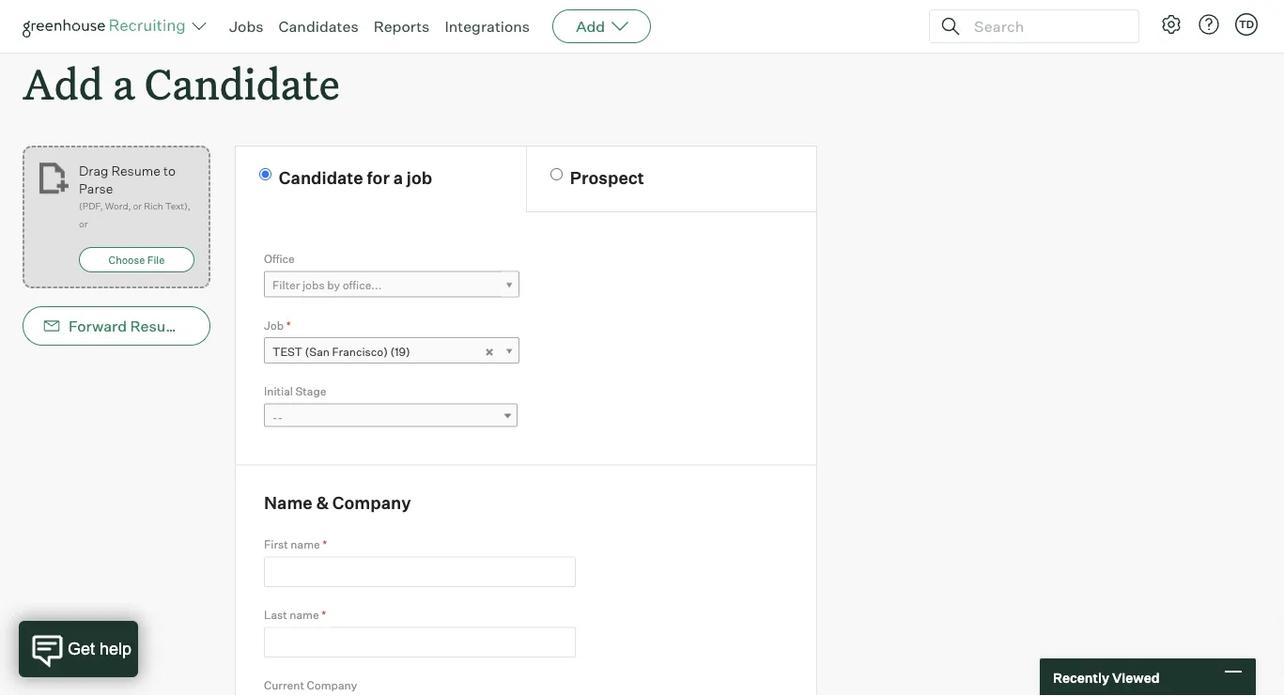 Task type: describe. For each thing, give the bounding box(es) containing it.
reports link
[[373, 17, 430, 36]]

1 vertical spatial candidate
[[279, 167, 363, 188]]

candidate for a job
[[279, 167, 432, 188]]

integrations link
[[445, 17, 530, 36]]

0 vertical spatial or
[[133, 200, 142, 212]]

initial
[[264, 384, 293, 398]]

email
[[214, 317, 254, 336]]

by
[[327, 278, 340, 292]]

0 horizontal spatial or
[[79, 218, 88, 230]]

greenhouse recruiting image
[[23, 15, 192, 38]]

reports
[[373, 17, 430, 36]]

for
[[367, 167, 390, 188]]

filter jobs by office... link
[[264, 271, 519, 298]]

(pdf,
[[79, 200, 103, 212]]

name for last
[[290, 608, 319, 622]]

1 - from the left
[[272, 411, 277, 425]]

--
[[272, 411, 283, 425]]

add a candidate
[[23, 55, 340, 111]]

resume for forward
[[130, 317, 187, 336]]

last
[[264, 608, 287, 622]]

configure image
[[1160, 13, 1183, 36]]

0 vertical spatial candidate
[[144, 55, 340, 111]]

-- link
[[264, 404, 518, 431]]

1 vertical spatial company
[[307, 678, 357, 692]]

Prospect radio
[[550, 168, 563, 181]]

word,
[[105, 200, 131, 212]]

forward resume via email
[[69, 317, 254, 336]]

text),
[[165, 200, 190, 212]]

add for add
[[576, 17, 605, 36]]

name & company
[[264, 492, 411, 514]]

job
[[407, 167, 432, 188]]

test
[[272, 344, 302, 359]]

jobs
[[302, 278, 325, 292]]

integrations
[[445, 17, 530, 36]]

name for first
[[291, 537, 320, 552]]

jobs link
[[229, 17, 263, 36]]

test (san francisco) (19)
[[272, 344, 410, 359]]

td button
[[1231, 9, 1261, 39]]

viewed
[[1112, 669, 1160, 685]]

candidates
[[279, 17, 358, 36]]

1 horizontal spatial a
[[393, 167, 403, 188]]



Task type: locate. For each thing, give the bounding box(es) containing it.
resume inside drag resume to parse (pdf, word, or rich text), or
[[111, 162, 160, 179]]

a down greenhouse recruiting image
[[113, 55, 135, 111]]

* for first name *
[[322, 537, 327, 552]]

prospect
[[570, 167, 644, 188]]

choose file
[[109, 253, 165, 266]]

first
[[264, 537, 288, 552]]

add button
[[552, 9, 651, 43]]

filter
[[272, 278, 300, 292]]

1 vertical spatial a
[[393, 167, 403, 188]]

last name *
[[264, 608, 326, 622]]

0 vertical spatial company
[[332, 492, 411, 514]]

forward
[[69, 317, 127, 336]]

0 horizontal spatial a
[[113, 55, 135, 111]]

0 vertical spatial add
[[576, 17, 605, 36]]

1 vertical spatial add
[[23, 55, 103, 111]]

Search text field
[[969, 13, 1122, 40]]

add inside popup button
[[576, 17, 605, 36]]

stage
[[295, 384, 326, 398]]

initial stage
[[264, 384, 326, 398]]

first name *
[[264, 537, 327, 552]]

0 vertical spatial name
[[291, 537, 320, 552]]

1 vertical spatial *
[[322, 537, 327, 552]]

1 horizontal spatial add
[[576, 17, 605, 36]]

company right &
[[332, 492, 411, 514]]

francisco)
[[332, 344, 388, 359]]

1 vertical spatial name
[[290, 608, 319, 622]]

company right current
[[307, 678, 357, 692]]

* right "last"
[[321, 608, 326, 622]]

office...
[[342, 278, 382, 292]]

add
[[576, 17, 605, 36], [23, 55, 103, 111]]

drag resume to parse (pdf, word, or rich text), or
[[79, 162, 190, 230]]

to
[[163, 162, 176, 179]]

recently viewed
[[1053, 669, 1160, 685]]

job *
[[264, 318, 291, 332]]

rich
[[144, 200, 163, 212]]

resume
[[111, 162, 160, 179], [130, 317, 187, 336]]

job
[[264, 318, 284, 332]]

0 horizontal spatial add
[[23, 55, 103, 111]]

via
[[191, 317, 211, 336]]

candidate
[[144, 55, 340, 111], [279, 167, 363, 188]]

*
[[286, 318, 291, 332], [322, 537, 327, 552], [321, 608, 326, 622]]

a right for
[[393, 167, 403, 188]]

resume inside button
[[130, 317, 187, 336]]

current
[[264, 678, 304, 692]]

recently
[[1053, 669, 1109, 685]]

td button
[[1235, 13, 1258, 36]]

candidate down jobs
[[144, 55, 340, 111]]

1 vertical spatial or
[[79, 218, 88, 230]]

or
[[133, 200, 142, 212], [79, 218, 88, 230]]

or left rich
[[133, 200, 142, 212]]

* down &
[[322, 537, 327, 552]]

drag
[[79, 162, 108, 179]]

forward resume via email button
[[23, 306, 254, 346]]

current company
[[264, 678, 357, 692]]

2 - from the left
[[277, 411, 283, 425]]

add for add a candidate
[[23, 55, 103, 111]]

None text field
[[264, 557, 576, 587], [264, 627, 576, 657], [264, 557, 576, 587], [264, 627, 576, 657]]

name
[[264, 492, 312, 514]]

* for last name *
[[321, 608, 326, 622]]

filter jobs by office...
[[272, 278, 382, 292]]

a
[[113, 55, 135, 111], [393, 167, 403, 188]]

file
[[147, 253, 165, 266]]

office
[[264, 252, 295, 266]]

td
[[1239, 18, 1254, 31]]

company
[[332, 492, 411, 514], [307, 678, 357, 692]]

candidate right candidate for a job radio
[[279, 167, 363, 188]]

-
[[272, 411, 277, 425], [277, 411, 283, 425]]

choose
[[109, 253, 145, 266]]

resume left via
[[130, 317, 187, 336]]

(19)
[[390, 344, 410, 359]]

jobs
[[229, 17, 263, 36]]

candidates link
[[279, 17, 358, 36]]

0 vertical spatial resume
[[111, 162, 160, 179]]

resume for drag
[[111, 162, 160, 179]]

name right first
[[291, 537, 320, 552]]

parse
[[79, 180, 113, 196]]

0 vertical spatial *
[[286, 318, 291, 332]]

2 vertical spatial *
[[321, 608, 326, 622]]

resume left to
[[111, 162, 160, 179]]

1 vertical spatial resume
[[130, 317, 187, 336]]

name right "last"
[[290, 608, 319, 622]]

1 horizontal spatial or
[[133, 200, 142, 212]]

(san
[[305, 344, 330, 359]]

0 vertical spatial a
[[113, 55, 135, 111]]

or down the (pdf,
[[79, 218, 88, 230]]

Candidate for a job radio
[[259, 168, 271, 181]]

* right job
[[286, 318, 291, 332]]

name
[[291, 537, 320, 552], [290, 608, 319, 622]]

test (san francisco) (19) link
[[264, 337, 519, 365]]

&
[[316, 492, 329, 514]]



Task type: vqa. For each thing, say whether or not it's contained in the screenshot.
san
no



